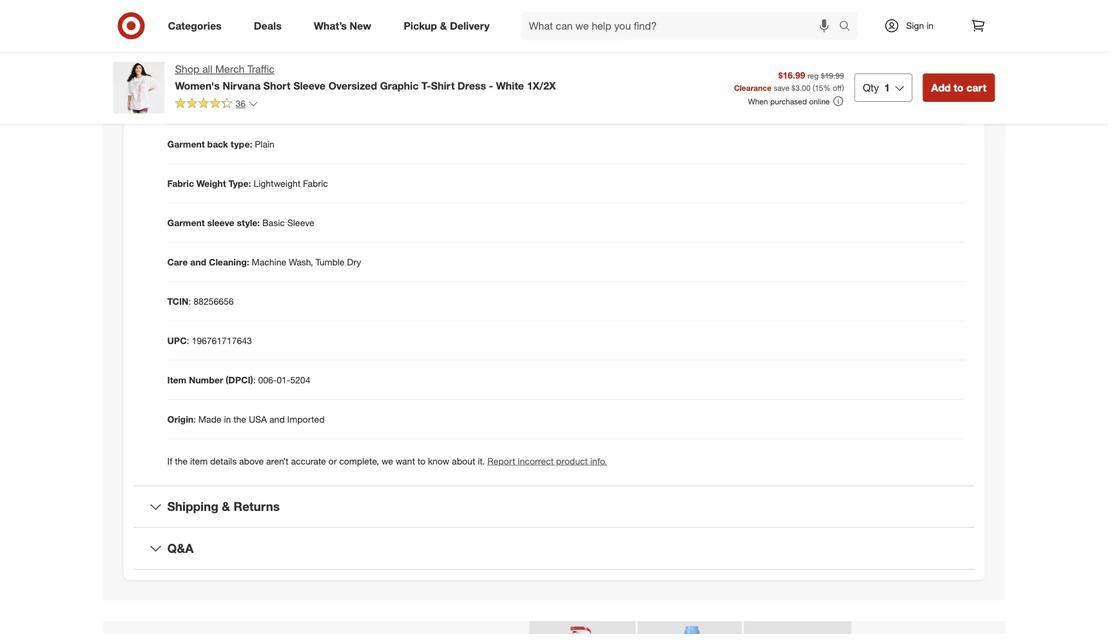 Task type: describe. For each thing, give the bounding box(es) containing it.
garment sleeve style: basic sleeve
[[167, 217, 314, 228]]

type:
[[231, 138, 252, 150]]

0 vertical spatial the
[[234, 414, 246, 425]]

nirvana
[[223, 79, 261, 92]]

qty
[[863, 81, 879, 94]]

oversized
[[328, 79, 377, 92]]

cleaning:
[[209, 256, 249, 267]]

item
[[167, 374, 186, 385]]

advertisement region
[[103, 622, 1006, 634]]

short
[[263, 79, 291, 92]]

total
[[167, 60, 188, 71]]

search
[[833, 21, 864, 33]]

add to cart
[[932, 81, 987, 94]]

total garment length: 31 inches
[[167, 60, 304, 71]]

shipping
[[167, 499, 218, 514]]

purchased
[[770, 96, 807, 106]]

item
[[190, 455, 208, 467]]

style:
[[237, 217, 260, 228]]

upc
[[167, 335, 187, 346]]

15
[[815, 83, 824, 92]]

shipping & returns
[[167, 499, 280, 514]]

1 fabric from the left
[[167, 178, 194, 189]]

know
[[428, 455, 450, 467]]

$19.99
[[821, 71, 844, 80]]

36
[[236, 98, 246, 109]]

fabric weight type: lightweight fabric
[[167, 178, 328, 189]]

q&a button
[[134, 528, 975, 569]]

tcin
[[167, 296, 189, 307]]

it.
[[478, 455, 485, 467]]

0 horizontal spatial to
[[418, 455, 426, 467]]

at
[[242, 20, 251, 32]]

sign
[[906, 20, 924, 31]]

search button
[[833, 12, 864, 43]]

qty 1
[[863, 81, 890, 94]]

online
[[809, 96, 830, 106]]

cart
[[967, 81, 987, 94]]

no
[[242, 99, 254, 110]]

if the item details above aren't accurate or complete, we want to know about it. report incorrect product info.
[[167, 455, 607, 467]]

196761717643
[[192, 335, 252, 346]]

88256656
[[194, 296, 234, 307]]

3.00
[[796, 83, 811, 92]]

origin
[[167, 414, 193, 425]]

1 vertical spatial in
[[224, 414, 231, 425]]

aren't
[[266, 455, 289, 467]]

%
[[824, 83, 831, 92]]

garment for back
[[167, 138, 205, 150]]

pickup & delivery link
[[393, 12, 506, 40]]

shipping & returns button
[[134, 486, 975, 528]]

What can we help you find? suggestions appear below search field
[[521, 12, 842, 40]]

details:
[[207, 99, 240, 110]]

type:
[[229, 178, 251, 189]]

pickup & delivery
[[404, 19, 490, 32]]

sign in link
[[873, 12, 954, 40]]

: left the 006-
[[253, 374, 256, 385]]

wash,
[[289, 256, 313, 267]]

: for 88256656
[[189, 296, 191, 307]]

(
[[813, 83, 815, 92]]

complete,
[[339, 455, 379, 467]]

save
[[774, 83, 790, 92]]

36 link
[[175, 97, 259, 112]]

31
[[265, 60, 275, 71]]

: for made
[[193, 414, 196, 425]]

machine
[[252, 256, 286, 267]]

categories link
[[157, 12, 238, 40]]

what's new link
[[303, 12, 388, 40]]

pickup
[[404, 19, 437, 32]]

1 vertical spatial length:
[[230, 60, 263, 71]]

q&a
[[167, 541, 194, 556]]

006-
[[258, 374, 277, 385]]

1 vertical spatial sleeve
[[287, 217, 314, 228]]

sign in
[[906, 20, 934, 31]]

we
[[382, 455, 393, 467]]

categories
[[168, 19, 222, 32]]

5204
[[290, 374, 310, 385]]

accurate
[[291, 455, 326, 467]]

image of women's nirvana short sleeve oversized graphic t-shirt dress - white 1x/2x image
[[113, 62, 165, 113]]

& for pickup
[[440, 19, 447, 32]]

if
[[167, 455, 172, 467]]

dry
[[347, 256, 361, 267]]

graphic
[[380, 79, 419, 92]]

weight
[[197, 178, 226, 189]]

number
[[189, 374, 223, 385]]

t-
[[422, 79, 431, 92]]

garment for sleeve
[[167, 217, 205, 228]]

details
[[210, 455, 237, 467]]

garment up women's
[[190, 60, 228, 71]]



Task type: vqa. For each thing, say whether or not it's contained in the screenshot.
Q&A
yes



Task type: locate. For each thing, give the bounding box(es) containing it.
length: up the nirvana
[[230, 60, 263, 71]]

and right care
[[190, 256, 206, 267]]

item number (dpci) : 006-01-5204
[[167, 374, 310, 385]]

length: left at
[[207, 20, 240, 32]]

1 vertical spatial &
[[222, 499, 230, 514]]

: left 88256656
[[189, 296, 191, 307]]

care and cleaning: machine wash, tumble dry
[[167, 256, 361, 267]]

1 horizontal spatial to
[[954, 81, 964, 94]]

garment length: at knee
[[167, 20, 274, 32]]

to inside button
[[954, 81, 964, 94]]

1 vertical spatial and
[[270, 414, 285, 425]]

deals link
[[243, 12, 298, 40]]

garment
[[167, 20, 205, 32], [190, 60, 228, 71], [167, 99, 205, 110], [167, 138, 205, 150], [167, 217, 205, 228]]

sleeve right basic
[[287, 217, 314, 228]]

length:
[[207, 20, 240, 32], [230, 60, 263, 71]]

plain
[[255, 138, 275, 150]]

in
[[927, 20, 934, 31], [224, 414, 231, 425]]

made
[[198, 414, 221, 425]]

reg
[[808, 71, 819, 80]]

garment for details:
[[167, 99, 205, 110]]

dress
[[458, 79, 486, 92]]

inches
[[278, 60, 304, 71]]

in right sign
[[927, 20, 934, 31]]

$16.99 reg $19.99 clearance save $ 3.00 ( 15 % off )
[[734, 69, 844, 92]]

& left returns
[[222, 499, 230, 514]]

1 vertical spatial to
[[418, 455, 426, 467]]

1 horizontal spatial &
[[440, 19, 447, 32]]

0 horizontal spatial &
[[222, 499, 230, 514]]

delivery
[[450, 19, 490, 32]]

1 vertical spatial the
[[175, 455, 188, 467]]

)
[[842, 83, 844, 92]]

1
[[885, 81, 890, 94]]

usa
[[249, 414, 267, 425]]

add
[[932, 81, 951, 94]]

0 vertical spatial to
[[954, 81, 964, 94]]

and
[[190, 256, 206, 267], [270, 414, 285, 425]]

:
[[189, 296, 191, 307], [187, 335, 189, 346], [253, 374, 256, 385], [193, 414, 196, 425]]

tumble
[[316, 256, 345, 267]]

(dpci)
[[226, 374, 253, 385]]

garment back type: plain
[[167, 138, 275, 150]]

deals
[[254, 19, 282, 32]]

& for shipping
[[222, 499, 230, 514]]

: left 196761717643 on the left of page
[[187, 335, 189, 346]]

tcin : 88256656
[[167, 296, 234, 307]]

about
[[452, 455, 475, 467]]

knee
[[253, 20, 274, 32]]

garment left sleeve
[[167, 217, 205, 228]]

& right the pickup
[[440, 19, 447, 32]]

above
[[239, 455, 264, 467]]

women's
[[175, 79, 220, 92]]

all
[[202, 63, 212, 75]]

0 vertical spatial &
[[440, 19, 447, 32]]

& inside dropdown button
[[222, 499, 230, 514]]

garment left back
[[167, 138, 205, 150]]

traffic
[[248, 63, 275, 75]]

garment for length:
[[167, 20, 205, 32]]

garment down women's
[[167, 99, 205, 110]]

care
[[167, 256, 188, 267]]

0 vertical spatial in
[[927, 20, 934, 31]]

origin : made in the usa and imported
[[167, 414, 325, 425]]

2 fabric from the left
[[303, 178, 328, 189]]

1 horizontal spatial the
[[234, 414, 246, 425]]

imported
[[287, 414, 325, 425]]

sleeve down inches at the left top of page
[[293, 79, 326, 92]]

the
[[234, 414, 246, 425], [175, 455, 188, 467]]

when purchased online
[[748, 96, 830, 106]]

-
[[489, 79, 493, 92]]

0 horizontal spatial fabric
[[167, 178, 194, 189]]

when
[[748, 96, 768, 106]]

fabric right lightweight on the top of page
[[303, 178, 328, 189]]

incorrect
[[518, 455, 554, 467]]

want
[[396, 455, 415, 467]]

report
[[488, 455, 515, 467]]

0 horizontal spatial in
[[224, 414, 231, 425]]

: left made
[[193, 414, 196, 425]]

shop all merch traffic women's nirvana short sleeve oversized graphic t-shirt dress - white 1x/2x
[[175, 63, 556, 92]]

info.
[[590, 455, 607, 467]]

garment details: no pocket
[[167, 99, 284, 110]]

upc : 196761717643
[[167, 335, 252, 346]]

0 horizontal spatial the
[[175, 455, 188, 467]]

shirt
[[431, 79, 455, 92]]

1x/2x
[[527, 79, 556, 92]]

sleeve inside the shop all merch traffic women's nirvana short sleeve oversized graphic t-shirt dress - white 1x/2x
[[293, 79, 326, 92]]

1 horizontal spatial fabric
[[303, 178, 328, 189]]

off
[[833, 83, 842, 92]]

and right usa
[[270, 414, 285, 425]]

to right "want" on the bottom of the page
[[418, 455, 426, 467]]

what's new
[[314, 19, 371, 32]]

1 horizontal spatial in
[[927, 20, 934, 31]]

0 vertical spatial length:
[[207, 20, 240, 32]]

$16.99
[[779, 69, 806, 81]]

sleeve
[[207, 217, 234, 228]]

$
[[792, 83, 796, 92]]

1 horizontal spatial and
[[270, 414, 285, 425]]

sleeve
[[293, 79, 326, 92], [287, 217, 314, 228]]

lightweight
[[254, 178, 301, 189]]

0 vertical spatial sleeve
[[293, 79, 326, 92]]

fabric left the weight
[[167, 178, 194, 189]]

0 vertical spatial and
[[190, 256, 206, 267]]

clearance
[[734, 83, 772, 92]]

white
[[496, 79, 524, 92]]

to right add
[[954, 81, 964, 94]]

the right if
[[175, 455, 188, 467]]

the left usa
[[234, 414, 246, 425]]

to
[[954, 81, 964, 94], [418, 455, 426, 467]]

&
[[440, 19, 447, 32], [222, 499, 230, 514]]

in right made
[[224, 414, 231, 425]]

add to cart button
[[923, 74, 995, 102]]

merch
[[215, 63, 245, 75]]

or
[[329, 455, 337, 467]]

: for 196761717643
[[187, 335, 189, 346]]

0 horizontal spatial and
[[190, 256, 206, 267]]

garment up total
[[167, 20, 205, 32]]

basic
[[262, 217, 285, 228]]



